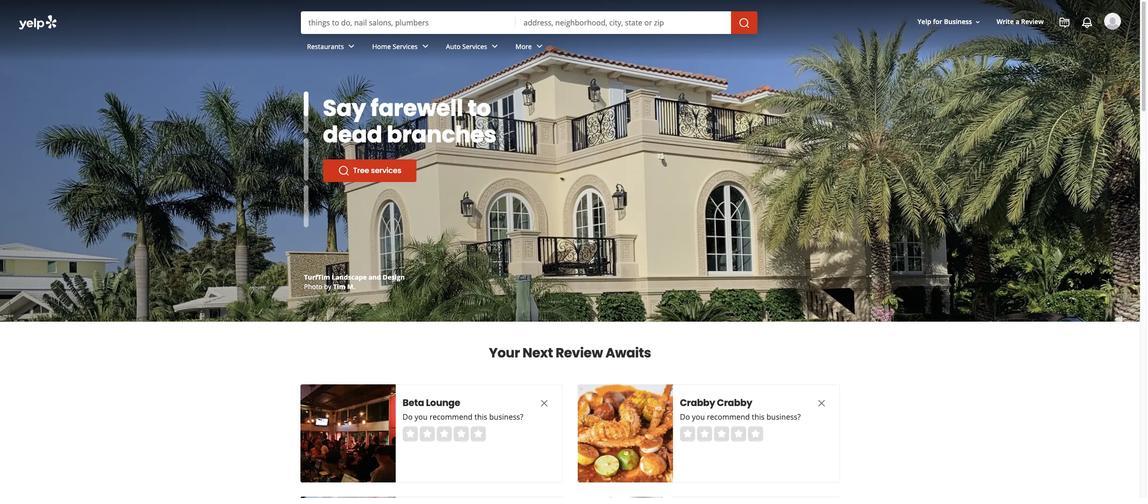 Task type: describe. For each thing, give the bounding box(es) containing it.
recommend for crabby
[[707, 412, 750, 422]]

review for next
[[556, 344, 603, 362]]

your next review awaits
[[489, 344, 652, 362]]

auto services
[[446, 42, 488, 51]]

notifications image
[[1082, 17, 1094, 28]]

lounge
[[426, 396, 460, 410]]

do for beta lounge
[[403, 412, 413, 422]]

explore banner section banner
[[0, 0, 1141, 322]]

tree services link
[[323, 160, 417, 182]]

services
[[371, 165, 402, 176]]

you for crabby
[[692, 412, 705, 422]]

next
[[523, 344, 553, 362]]

business? for lounge
[[490, 412, 524, 422]]

and
[[369, 273, 381, 282]]

photo
[[304, 282, 323, 291]]

review for a
[[1022, 17, 1044, 26]]

more
[[516, 42, 532, 51]]

awaits
[[606, 344, 652, 362]]

recommend for lounge
[[430, 412, 473, 422]]

your
[[489, 344, 520, 362]]

this for beta lounge
[[475, 412, 488, 422]]

do you recommend this business? for crabby crabby
[[680, 412, 801, 422]]

crabby crabby link
[[680, 396, 798, 410]]

m.
[[347, 282, 356, 291]]

say
[[323, 93, 366, 124]]

24 chevron down v2 image for more
[[534, 41, 545, 52]]

16 chevron down v2 image
[[975, 18, 982, 26]]

user actions element
[[911, 12, 1135, 70]]

services for home services
[[393, 42, 418, 51]]

business categories element
[[300, 34, 1122, 61]]

beta
[[403, 396, 424, 410]]

tyler b. image
[[1105, 13, 1122, 30]]

a
[[1016, 17, 1020, 26]]

dismiss card image for beta lounge
[[539, 398, 550, 409]]

landscape
[[332, 273, 367, 282]]

1 crabby from the left
[[680, 396, 716, 410]]

do you recommend this business? for beta lounge
[[403, 412, 524, 422]]

search image
[[739, 17, 750, 29]]

(no rating) image for crabby
[[680, 427, 763, 442]]

projects image
[[1060, 17, 1071, 28]]

auto
[[446, 42, 461, 51]]

crabby crabby
[[680, 396, 753, 410]]

home services
[[372, 42, 418, 51]]

rating element for crabby
[[680, 427, 763, 442]]

none field near
[[524, 17, 724, 28]]



Task type: locate. For each thing, give the bounding box(es) containing it.
1 do you recommend this business? from the left
[[403, 412, 524, 422]]

1 services from the left
[[393, 42, 418, 51]]

None radio
[[403, 427, 418, 442], [437, 427, 452, 442], [680, 427, 695, 442], [714, 427, 729, 442], [403, 427, 418, 442], [437, 427, 452, 442], [680, 427, 695, 442], [714, 427, 729, 442]]

24 chevron down v2 image for auto services
[[489, 41, 501, 52]]

1 horizontal spatial do
[[680, 412, 690, 422]]

business
[[945, 17, 973, 26]]

1 horizontal spatial rating element
[[680, 427, 763, 442]]

do
[[403, 412, 413, 422], [680, 412, 690, 422]]

auto services link
[[439, 34, 508, 61]]

0 horizontal spatial review
[[556, 344, 603, 362]]

you
[[415, 412, 428, 422], [692, 412, 705, 422]]

1 vertical spatial review
[[556, 344, 603, 362]]

review
[[1022, 17, 1044, 26], [556, 344, 603, 362]]

review right next
[[556, 344, 603, 362]]

do down crabby crabby
[[680, 412, 690, 422]]

24 chevron down v2 image
[[420, 41, 431, 52]]

1 horizontal spatial recommend
[[707, 412, 750, 422]]

1 horizontal spatial services
[[463, 42, 488, 51]]

dead
[[323, 119, 382, 151]]

0 horizontal spatial 24 chevron down v2 image
[[346, 41, 357, 52]]

1 you from the left
[[415, 412, 428, 422]]

do down beta
[[403, 412, 413, 422]]

2 recommend from the left
[[707, 412, 750, 422]]

0 horizontal spatial this
[[475, 412, 488, 422]]

home
[[372, 42, 391, 51]]

None search field
[[0, 0, 1141, 70], [301, 11, 760, 34], [0, 0, 1141, 70], [301, 11, 760, 34]]

this down crabby crabby link
[[752, 412, 765, 422]]

0 horizontal spatial crabby
[[680, 396, 716, 410]]

1 business? from the left
[[490, 412, 524, 422]]

yelp for business
[[918, 17, 973, 26]]

0 horizontal spatial dismiss card image
[[539, 398, 550, 409]]

for
[[934, 17, 943, 26]]

do you recommend this business? down crabby crabby link
[[680, 412, 801, 422]]

crabby
[[680, 396, 716, 410], [717, 396, 753, 410]]

business? for crabby
[[767, 412, 801, 422]]

0 horizontal spatial none field
[[309, 17, 509, 28]]

yelp
[[918, 17, 932, 26]]

by
[[324, 282, 332, 291]]

photo of allsups image
[[578, 497, 673, 498]]

restaurants
[[307, 42, 344, 51]]

0 horizontal spatial services
[[393, 42, 418, 51]]

1 dismiss card image from the left
[[539, 398, 550, 409]]

2 crabby from the left
[[717, 396, 753, 410]]

24 chevron down v2 image
[[346, 41, 357, 52], [489, 41, 501, 52], [534, 41, 545, 52]]

2 dismiss card image from the left
[[816, 398, 828, 409]]

tree
[[353, 165, 369, 176]]

2 rating element from the left
[[680, 427, 763, 442]]

1 rating element from the left
[[403, 427, 486, 442]]

2 horizontal spatial 24 chevron down v2 image
[[534, 41, 545, 52]]

review right "a"
[[1022, 17, 1044, 26]]

services
[[393, 42, 418, 51], [463, 42, 488, 51]]

(no rating) image
[[403, 427, 486, 442], [680, 427, 763, 442]]

photo of mas cafe image
[[300, 497, 396, 498]]

1 horizontal spatial business?
[[767, 412, 801, 422]]

business? down beta lounge link
[[490, 412, 524, 422]]

tim
[[333, 282, 346, 291]]

rating element
[[403, 427, 486, 442], [680, 427, 763, 442]]

2 services from the left
[[463, 42, 488, 51]]

1 this from the left
[[475, 412, 488, 422]]

write a review link
[[993, 13, 1048, 30]]

24 chevron down v2 image inside the auto services link
[[489, 41, 501, 52]]

rating element for lounge
[[403, 427, 486, 442]]

2 do from the left
[[680, 412, 690, 422]]

1 horizontal spatial this
[[752, 412, 765, 422]]

more link
[[508, 34, 553, 61]]

business?
[[490, 412, 524, 422], [767, 412, 801, 422]]

write a review
[[997, 17, 1044, 26]]

1 24 chevron down v2 image from the left
[[346, 41, 357, 52]]

branches
[[387, 119, 497, 151]]

do you recommend this business?
[[403, 412, 524, 422], [680, 412, 801, 422]]

0 horizontal spatial business?
[[490, 412, 524, 422]]

dismiss card image for crabby crabby
[[816, 398, 828, 409]]

restaurants link
[[300, 34, 365, 61]]

you down crabby crabby
[[692, 412, 705, 422]]

photo of beta lounge image
[[300, 385, 396, 483]]

to
[[468, 93, 491, 124]]

1 horizontal spatial (no rating) image
[[680, 427, 763, 442]]

you down beta
[[415, 412, 428, 422]]

2 you from the left
[[692, 412, 705, 422]]

do you recommend this business? down beta lounge link
[[403, 412, 524, 422]]

0 horizontal spatial rating element
[[403, 427, 486, 442]]

services left 24 chevron down v2 image
[[393, 42, 418, 51]]

turftim landscape and design photo by tim m.
[[304, 273, 405, 291]]

select slide image
[[304, 76, 308, 118]]

0 horizontal spatial (no rating) image
[[403, 427, 486, 442]]

24 chevron down v2 image right restaurants
[[346, 41, 357, 52]]

none field find
[[309, 17, 509, 28]]

24 chevron down v2 image inside "more" link
[[534, 41, 545, 52]]

0 horizontal spatial do
[[403, 412, 413, 422]]

24 chevron down v2 image inside restaurants link
[[346, 41, 357, 52]]

0 horizontal spatial you
[[415, 412, 428, 422]]

Find text field
[[309, 17, 509, 28]]

rating element down lounge
[[403, 427, 486, 442]]

1 horizontal spatial dismiss card image
[[816, 398, 828, 409]]

None field
[[309, 17, 509, 28], [524, 17, 724, 28]]

1 horizontal spatial crabby
[[717, 396, 753, 410]]

(no rating) image down crabby crabby
[[680, 427, 763, 442]]

(no rating) image for lounge
[[403, 427, 486, 442]]

yelp for business button
[[914, 13, 986, 30]]

3 24 chevron down v2 image from the left
[[534, 41, 545, 52]]

24 chevron down v2 image right auto services
[[489, 41, 501, 52]]

tree services
[[353, 165, 402, 176]]

None radio
[[420, 427, 435, 442], [454, 427, 469, 442], [471, 427, 486, 442], [697, 427, 712, 442], [731, 427, 746, 442], [748, 427, 763, 442], [420, 427, 435, 442], [454, 427, 469, 442], [471, 427, 486, 442], [697, 427, 712, 442], [731, 427, 746, 442], [748, 427, 763, 442]]

2 business? from the left
[[767, 412, 801, 422]]

services for auto services
[[463, 42, 488, 51]]

24 chevron down v2 image right more
[[534, 41, 545, 52]]

farewell
[[371, 93, 463, 124]]

24 chevron down v2 image for restaurants
[[346, 41, 357, 52]]

0 horizontal spatial recommend
[[430, 412, 473, 422]]

1 horizontal spatial none field
[[524, 17, 724, 28]]

0 horizontal spatial do you recommend this business?
[[403, 412, 524, 422]]

recommend
[[430, 412, 473, 422], [707, 412, 750, 422]]

2 none field from the left
[[524, 17, 724, 28]]

recommend down crabby crabby link
[[707, 412, 750, 422]]

2 24 chevron down v2 image from the left
[[489, 41, 501, 52]]

review inside write a review link
[[1022, 17, 1044, 26]]

1 do from the left
[[403, 412, 413, 422]]

0 vertical spatial review
[[1022, 17, 1044, 26]]

1 horizontal spatial review
[[1022, 17, 1044, 26]]

2 do you recommend this business? from the left
[[680, 412, 801, 422]]

(no rating) image down lounge
[[403, 427, 486, 442]]

design
[[383, 273, 405, 282]]

business? down crabby crabby link
[[767, 412, 801, 422]]

1 (no rating) image from the left
[[403, 427, 486, 442]]

say farewell to dead branches
[[323, 93, 497, 151]]

photo of crabby crabby image
[[578, 385, 673, 483]]

2 (no rating) image from the left
[[680, 427, 763, 442]]

tim m. link
[[333, 282, 356, 291]]

this for crabby crabby
[[752, 412, 765, 422]]

24 search v2 image
[[338, 165, 349, 177]]

do for crabby crabby
[[680, 412, 690, 422]]

1 horizontal spatial you
[[692, 412, 705, 422]]

you for beta
[[415, 412, 428, 422]]

Near text field
[[524, 17, 724, 28]]

rating element down crabby crabby
[[680, 427, 763, 442]]

home services link
[[365, 34, 439, 61]]

recommend down lounge
[[430, 412, 473, 422]]

turftim landscape and design link
[[304, 273, 405, 282]]

write
[[997, 17, 1015, 26]]

2 this from the left
[[752, 412, 765, 422]]

beta lounge link
[[403, 396, 521, 410]]

this down beta lounge link
[[475, 412, 488, 422]]

1 none field from the left
[[309, 17, 509, 28]]

dismiss card image
[[539, 398, 550, 409], [816, 398, 828, 409]]

1 recommend from the left
[[430, 412, 473, 422]]

turftim
[[304, 273, 330, 282]]

this
[[475, 412, 488, 422], [752, 412, 765, 422]]

beta lounge
[[403, 396, 460, 410]]

services right auto
[[463, 42, 488, 51]]

1 horizontal spatial 24 chevron down v2 image
[[489, 41, 501, 52]]

1 horizontal spatial do you recommend this business?
[[680, 412, 801, 422]]



Task type: vqa. For each thing, say whether or not it's contained in the screenshot.
Services corresponding to Auto Services
yes



